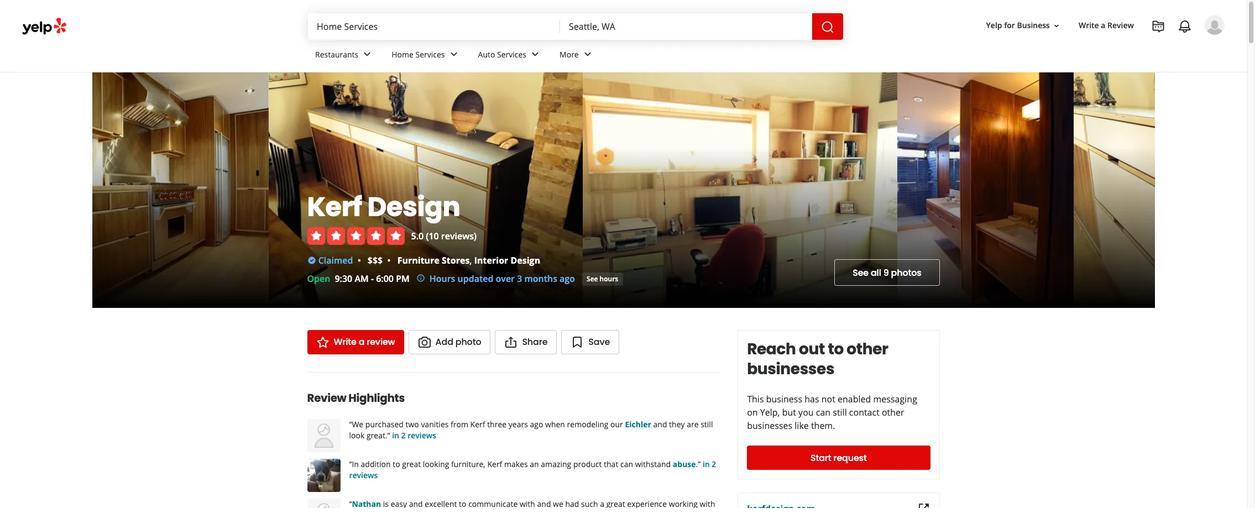 Task type: describe. For each thing, give the bounding box(es) containing it.
reach
[[747, 338, 796, 360]]

years
[[509, 419, 528, 430]]

1 horizontal spatial reviews
[[408, 430, 436, 441]]

yelp
[[986, 20, 1002, 31]]

hours
[[600, 274, 618, 283]]

when
[[545, 419, 565, 430]]

a for review
[[359, 336, 365, 348]]

reach out to other businesses
[[747, 338, 888, 380]]

add photo
[[435, 336, 481, 348]]

reviews)
[[441, 230, 477, 242]]

business
[[766, 393, 802, 405]]

9
[[883, 266, 889, 279]]

not
[[821, 393, 835, 405]]

photo
[[455, 336, 481, 348]]

" for " in addition to great looking furniture, kerf makes an amazing product that can withstand abuse . "
[[349, 459, 352, 469]]

auto services
[[478, 49, 526, 59]]

auto
[[478, 49, 495, 59]]

nolan p. image
[[1205, 15, 1225, 35]]

more link
[[551, 40, 603, 72]]

furniture stores link
[[397, 254, 470, 267]]

yelp for business button
[[982, 16, 1065, 36]]

jeff g. image
[[307, 419, 340, 452]]

24 star v2 image
[[316, 336, 329, 349]]

2 vertical spatial kerf
[[487, 459, 502, 469]]

this
[[747, 393, 764, 405]]

" in 2 reviews
[[387, 430, 436, 441]]

see for see all 9 photos
[[853, 266, 869, 279]]

,
[[470, 254, 472, 267]]

in 2 reviews button for kerf
[[390, 430, 436, 441]]

hours updated over 3 months ago
[[429, 273, 575, 285]]

info alert
[[416, 272, 575, 285]]

see for see hours
[[587, 274, 598, 283]]

0 vertical spatial "
[[387, 430, 390, 441]]

can inside region
[[620, 459, 633, 469]]

see hours
[[587, 274, 618, 283]]

an
[[530, 459, 539, 469]]

hours
[[429, 273, 455, 285]]

open 9:30 am - 6:00 pm
[[307, 273, 410, 285]]

businesses inside the this business has not enabled messaging on yelp, but you can still contact other businesses like them.
[[747, 420, 792, 432]]

purchased
[[365, 419, 404, 430]]

ago inside region
[[530, 419, 543, 430]]

pm
[[396, 273, 410, 285]]

kerf design
[[307, 189, 460, 226]]

on
[[747, 406, 758, 419]]

24 camera v2 image
[[418, 336, 431, 349]]

other inside the this business has not enabled messaging on yelp, but you can still contact other businesses like them.
[[882, 406, 904, 419]]

start request
[[811, 451, 867, 464]]

restaurants link
[[306, 40, 383, 72]]

24 chevron down v2 image for auto services
[[529, 48, 542, 61]]

16 chevron down v2 image
[[1052, 21, 1061, 30]]

review inside user actions element
[[1108, 20, 1134, 31]]

remodeling
[[567, 419, 608, 430]]

like
[[795, 420, 809, 432]]

search image
[[821, 20, 834, 34]]

claimed
[[318, 254, 353, 267]]

enabled
[[838, 393, 871, 405]]

(10
[[426, 230, 439, 242]]

to inside reach out to other businesses
[[828, 338, 844, 360]]

6:00
[[376, 273, 394, 285]]

home services link
[[383, 40, 469, 72]]

request
[[834, 451, 867, 464]]

5.0 (10 reviews)
[[411, 230, 477, 242]]

write for write a review
[[334, 336, 356, 348]]

none field near
[[569, 20, 803, 33]]

share
[[522, 336, 548, 348]]

see hours link
[[582, 273, 623, 286]]

5.0
[[411, 230, 424, 242]]

$$$
[[368, 254, 383, 267]]

review highlights
[[307, 390, 405, 406]]

more
[[560, 49, 579, 59]]

great.
[[367, 430, 387, 441]]

look
[[349, 430, 365, 441]]

-
[[371, 273, 374, 285]]

eichler
[[625, 419, 651, 430]]

save button
[[561, 330, 619, 354]]

review highlights element
[[289, 372, 729, 508]]

amazing
[[541, 459, 571, 469]]

0 vertical spatial 2
[[401, 430, 406, 441]]

write for write a review
[[1079, 20, 1099, 31]]

furniture,
[[451, 459, 485, 469]]

stores
[[442, 254, 470, 267]]

review
[[367, 336, 395, 348]]

messaging
[[873, 393, 917, 405]]

write a review link
[[1074, 16, 1138, 36]]

photo of kerf design - seattle, wa, us. dining room credenza image
[[269, 72, 583, 308]]

still inside and they are still look great.
[[701, 419, 713, 430]]

0 vertical spatial in
[[392, 430, 399, 441]]

none field find
[[317, 20, 551, 33]]

am
[[355, 273, 369, 285]]

" for " we purchased two vanities from kerf three years ago when remodeling our eichler
[[349, 419, 352, 430]]

still inside the this business has not enabled messaging on yelp, but you can still contact other businesses like them.
[[833, 406, 847, 419]]

vanities
[[421, 419, 449, 430]]

updated
[[458, 273, 493, 285]]

notifications image
[[1178, 20, 1192, 33]]

great
[[402, 459, 421, 469]]

24 chevron down v2 image for restaurants
[[361, 48, 374, 61]]

add
[[435, 336, 453, 348]]

photo of kerf design - seattle, wa, us. a close look at typical kerf detail image
[[1074, 72, 1251, 308]]



Task type: vqa. For each thing, say whether or not it's contained in the screenshot.
YELP FOR BUSINESS on the top right
yes



Task type: locate. For each thing, give the bounding box(es) containing it.
1 horizontal spatial a
[[1101, 20, 1106, 31]]

24 chevron down v2 image inside home services link
[[447, 48, 460, 61]]

2 none field from the left
[[569, 20, 803, 33]]

ago inside info alert
[[560, 273, 575, 285]]

businesses
[[747, 358, 834, 380], [747, 420, 792, 432]]

makes
[[504, 459, 528, 469]]

other
[[847, 338, 888, 360], [882, 406, 904, 419]]

1 vertical spatial other
[[882, 406, 904, 419]]

home
[[392, 49, 414, 59]]

review left projects icon
[[1108, 20, 1134, 31]]

24 share v2 image
[[504, 336, 518, 349]]

for
[[1004, 20, 1015, 31]]

that
[[604, 459, 618, 469]]

product
[[573, 459, 602, 469]]

our
[[610, 419, 623, 430]]

1 vertical spatial review
[[307, 390, 346, 406]]

0 horizontal spatial a
[[359, 336, 365, 348]]

0 horizontal spatial in
[[392, 430, 399, 441]]

photos
[[891, 266, 921, 279]]

furniture
[[397, 254, 439, 267]]

still down "not"
[[833, 406, 847, 419]]

24 chevron down v2 image inside the restaurants link
[[361, 48, 374, 61]]

Find text field
[[317, 20, 551, 33]]

a left review
[[359, 336, 365, 348]]

services for home services
[[416, 49, 445, 59]]

1 horizontal spatial 24 chevron down v2 image
[[529, 48, 542, 61]]

1 vertical spatial design
[[511, 254, 540, 267]]

design up the 3
[[511, 254, 540, 267]]

0 vertical spatial "
[[349, 419, 352, 430]]

24 chevron down v2 image right auto services
[[529, 48, 542, 61]]

auto services link
[[469, 40, 551, 72]]

can up them.
[[816, 406, 831, 419]]

24 chevron down v2 image left auto
[[447, 48, 460, 61]]

abuse
[[673, 459, 696, 469]]

1 horizontal spatial ago
[[560, 273, 575, 285]]

to inside region
[[393, 459, 400, 469]]

region
[[298, 419, 729, 508]]

1 horizontal spatial 2
[[712, 459, 716, 469]]

kerf up 5 star rating image
[[307, 189, 362, 226]]

1 vertical spatial reviews
[[349, 470, 378, 480]]

three
[[487, 419, 507, 430]]

business categories element
[[306, 40, 1225, 72]]

0 horizontal spatial design
[[367, 189, 460, 226]]

all
[[871, 266, 881, 279]]

0 horizontal spatial 2
[[401, 430, 406, 441]]

write right 24 star v2 "icon"
[[334, 336, 356, 348]]

0 horizontal spatial services
[[416, 49, 445, 59]]

24 chevron down v2 image
[[447, 48, 460, 61], [581, 48, 594, 61]]

kb s. image
[[307, 499, 340, 508]]

write right the 16 chevron down v2 image
[[1079, 20, 1099, 31]]

0 horizontal spatial 24 chevron down v2 image
[[447, 48, 460, 61]]

add photo link
[[408, 330, 491, 354]]

1 vertical spatial "
[[349, 459, 352, 469]]

services right auto
[[497, 49, 526, 59]]

them.
[[811, 420, 835, 432]]

1 vertical spatial to
[[393, 459, 400, 469]]

0 horizontal spatial ago
[[530, 419, 543, 430]]

24 chevron down v2 image inside more link
[[581, 48, 594, 61]]

1 vertical spatial still
[[701, 419, 713, 430]]

0 horizontal spatial write
[[334, 336, 356, 348]]

.
[[696, 459, 698, 469]]

1 horizontal spatial "
[[698, 459, 701, 469]]

0 vertical spatial ago
[[560, 273, 575, 285]]

1 horizontal spatial see
[[853, 266, 869, 279]]

businesses up business
[[747, 358, 834, 380]]

in down purchased
[[392, 430, 399, 441]]

1 vertical spatial ago
[[530, 419, 543, 430]]

0 horizontal spatial see
[[587, 274, 598, 283]]

restaurants
[[315, 49, 358, 59]]

user actions element
[[977, 14, 1240, 82]]

2 down two
[[401, 430, 406, 441]]

region inside review highlights "element"
[[298, 419, 729, 508]]

24 external link v2 image
[[917, 502, 930, 508]]

1 none field from the left
[[317, 20, 551, 33]]

still right 'are'
[[701, 419, 713, 430]]

from
[[451, 419, 468, 430]]

1 horizontal spatial design
[[511, 254, 540, 267]]

1 vertical spatial a
[[359, 336, 365, 348]]

abuse button
[[673, 459, 696, 469]]

0 vertical spatial a
[[1101, 20, 1106, 31]]

write a review
[[334, 336, 395, 348]]

region containing "
[[298, 419, 729, 508]]

0 vertical spatial to
[[828, 338, 844, 360]]

other up enabled
[[847, 338, 888, 360]]

to right out
[[828, 338, 844, 360]]

0 horizontal spatial reviews
[[349, 470, 378, 480]]

yelp for business
[[986, 20, 1050, 31]]

2 24 chevron down v2 image from the left
[[529, 48, 542, 61]]

0 horizontal spatial still
[[701, 419, 713, 430]]

in
[[352, 459, 359, 469]]

in inside the in 2 reviews
[[703, 459, 710, 469]]

2
[[401, 430, 406, 441], [712, 459, 716, 469]]

1 24 chevron down v2 image from the left
[[361, 48, 374, 61]]

1 " from the top
[[349, 419, 352, 430]]

reviews inside the in 2 reviews
[[349, 470, 378, 480]]

review up jeff g. image
[[307, 390, 346, 406]]

0 horizontal spatial none field
[[317, 20, 551, 33]]

" down purchased
[[387, 430, 390, 441]]

" in addition to great looking furniture, kerf makes an amazing product that can withstand abuse . "
[[349, 459, 701, 469]]

reviews down two
[[408, 430, 436, 441]]

home services
[[392, 49, 445, 59]]

start request button
[[747, 446, 930, 470]]

see inside see all 9 photos link
[[853, 266, 869, 279]]

Near text field
[[569, 20, 803, 33]]

in 2 reviews
[[349, 459, 716, 480]]

1 horizontal spatial 24 chevron down v2 image
[[581, 48, 594, 61]]

yelp,
[[760, 406, 780, 419]]

2 24 chevron down v2 image from the left
[[581, 48, 594, 61]]

see left all
[[853, 266, 869, 279]]

projects image
[[1152, 20, 1165, 33]]

two
[[406, 419, 419, 430]]

they
[[669, 419, 685, 430]]

interior
[[474, 254, 508, 267]]

a right the 16 chevron down v2 image
[[1101, 20, 1106, 31]]

1 businesses from the top
[[747, 358, 834, 380]]

other down messaging
[[882, 406, 904, 419]]

2 " from the top
[[349, 459, 352, 469]]

None search field
[[308, 13, 845, 40]]

0 horizontal spatial can
[[620, 459, 633, 469]]

write inside user actions element
[[1079, 20, 1099, 31]]

1 vertical spatial "
[[698, 459, 701, 469]]

1 vertical spatial businesses
[[747, 420, 792, 432]]

1 vertical spatial in 2 reviews button
[[349, 459, 716, 480]]

share button
[[495, 330, 557, 354]]

0 vertical spatial still
[[833, 406, 847, 419]]

1 horizontal spatial services
[[497, 49, 526, 59]]

2 right '.'
[[712, 459, 716, 469]]

reviews down in in the bottom left of the page
[[349, 470, 378, 480]]

1 vertical spatial in
[[703, 459, 710, 469]]

1 horizontal spatial to
[[828, 338, 844, 360]]

1 vertical spatial write
[[334, 336, 356, 348]]

24 chevron down v2 image right restaurants
[[361, 48, 374, 61]]

" right abuse button at right bottom
[[698, 459, 701, 469]]

start
[[811, 451, 831, 464]]

has
[[805, 393, 819, 405]]

1 24 chevron down v2 image from the left
[[447, 48, 460, 61]]

can right that
[[620, 459, 633, 469]]

and they are still look great.
[[349, 419, 713, 441]]

see left hours
[[587, 274, 598, 283]]

write a review
[[1079, 20, 1134, 31]]

to left the great
[[393, 459, 400, 469]]

design up 5.0
[[367, 189, 460, 226]]

out
[[799, 338, 825, 360]]

1 horizontal spatial still
[[833, 406, 847, 419]]

5 star rating image
[[307, 227, 404, 245]]

0 vertical spatial kerf
[[307, 189, 362, 226]]

eichler button
[[625, 419, 651, 430]]

photo of kerf design - seattle, wa, us. image
[[92, 72, 269, 308]]

withstand
[[635, 459, 671, 469]]

this business has not enabled messaging on yelp, but you can still contact other businesses like them.
[[747, 393, 917, 432]]

0 vertical spatial can
[[816, 406, 831, 419]]

3
[[517, 273, 522, 285]]

0 horizontal spatial 24 chevron down v2 image
[[361, 48, 374, 61]]

services inside home services link
[[416, 49, 445, 59]]

2 services from the left
[[497, 49, 526, 59]]

1 services from the left
[[416, 49, 445, 59]]

furniture stores , interior design
[[397, 254, 540, 267]]

24 chevron down v2 image for home services
[[447, 48, 460, 61]]

0 vertical spatial in 2 reviews button
[[390, 430, 436, 441]]

in 2 reviews button
[[390, 430, 436, 441], [349, 459, 716, 480]]

businesses down yelp,
[[747, 420, 792, 432]]

review inside "element"
[[307, 390, 346, 406]]

months
[[524, 273, 557, 285]]

can
[[816, 406, 831, 419], [620, 459, 633, 469]]

other inside reach out to other businesses
[[847, 338, 888, 360]]

kerf left the makes at the bottom left of page
[[487, 459, 502, 469]]

can inside the this business has not enabled messaging on yelp, but you can still contact other businesses like them.
[[816, 406, 831, 419]]

"
[[387, 430, 390, 441], [698, 459, 701, 469]]

0 vertical spatial design
[[367, 189, 460, 226]]

looking
[[423, 459, 449, 469]]

" we purchased two vanities from kerf three years ago when remodeling our eichler
[[349, 419, 651, 430]]

see all 9 photos
[[853, 266, 921, 279]]

1 horizontal spatial can
[[816, 406, 831, 419]]

over
[[496, 273, 515, 285]]

photo of kerf design - seattle, wa, us. our built in office image
[[583, 72, 897, 308]]

save
[[588, 336, 610, 348]]

"
[[349, 419, 352, 430], [349, 459, 352, 469]]

" up look
[[349, 419, 352, 430]]

1 horizontal spatial in
[[703, 459, 710, 469]]

addition
[[361, 459, 391, 469]]

businesses inside reach out to other businesses
[[747, 358, 834, 380]]

1 horizontal spatial review
[[1108, 20, 1134, 31]]

2 businesses from the top
[[747, 420, 792, 432]]

design
[[367, 189, 460, 226], [511, 254, 540, 267]]

services for auto services
[[497, 49, 526, 59]]

24 chevron down v2 image right more
[[581, 48, 594, 61]]

1 horizontal spatial write
[[1079, 20, 1099, 31]]

services
[[416, 49, 445, 59], [497, 49, 526, 59]]

1 horizontal spatial none field
[[569, 20, 803, 33]]

see all 9 photos link
[[834, 259, 940, 286]]

0 vertical spatial businesses
[[747, 358, 834, 380]]

None field
[[317, 20, 551, 33], [569, 20, 803, 33]]

16 claim filled v2 image
[[307, 256, 316, 265]]

we
[[352, 419, 363, 430]]

reviews
[[408, 430, 436, 441], [349, 470, 378, 480]]

services right home
[[416, 49, 445, 59]]

24 chevron down v2 image
[[361, 48, 374, 61], [529, 48, 542, 61]]

1 horizontal spatial kerf
[[470, 419, 485, 430]]

in right '.'
[[703, 459, 710, 469]]

0 horizontal spatial "
[[387, 430, 390, 441]]

24 save outline v2 image
[[571, 336, 584, 349]]

0 vertical spatial other
[[847, 338, 888, 360]]

photo of kerf design - seattle, wa, us. lovely kerf bathroom image
[[897, 72, 1074, 308]]

16 info v2 image
[[416, 274, 425, 283]]

a for review
[[1101, 20, 1106, 31]]

business
[[1017, 20, 1050, 31]]

2 inside the in 2 reviews
[[712, 459, 716, 469]]

0 horizontal spatial review
[[307, 390, 346, 406]]

see inside see hours "link"
[[587, 274, 598, 283]]

services inside the auto services link
[[497, 49, 526, 59]]

0 vertical spatial reviews
[[408, 430, 436, 441]]

2 horizontal spatial kerf
[[487, 459, 502, 469]]

24 chevron down v2 image inside the auto services link
[[529, 48, 542, 61]]

ago right months
[[560, 273, 575, 285]]

laura h. image
[[307, 459, 340, 492]]

in 2 reviews button for furniture,
[[349, 459, 716, 480]]

1 vertical spatial can
[[620, 459, 633, 469]]

0 vertical spatial write
[[1079, 20, 1099, 31]]

ago right years
[[530, 419, 543, 430]]

0 vertical spatial review
[[1108, 20, 1134, 31]]

review
[[1108, 20, 1134, 31], [307, 390, 346, 406]]

in
[[392, 430, 399, 441], [703, 459, 710, 469]]

are
[[687, 419, 699, 430]]

24 chevron down v2 image for more
[[581, 48, 594, 61]]

still
[[833, 406, 847, 419], [701, 419, 713, 430]]

" left addition
[[349, 459, 352, 469]]

and
[[653, 419, 667, 430]]

9:30
[[335, 273, 352, 285]]

contact
[[849, 406, 880, 419]]

1 vertical spatial kerf
[[470, 419, 485, 430]]

(10 reviews) link
[[426, 230, 477, 242]]

but
[[782, 406, 796, 419]]

0 horizontal spatial to
[[393, 459, 400, 469]]

0 horizontal spatial kerf
[[307, 189, 362, 226]]

1 vertical spatial 2
[[712, 459, 716, 469]]

kerf right from
[[470, 419, 485, 430]]



